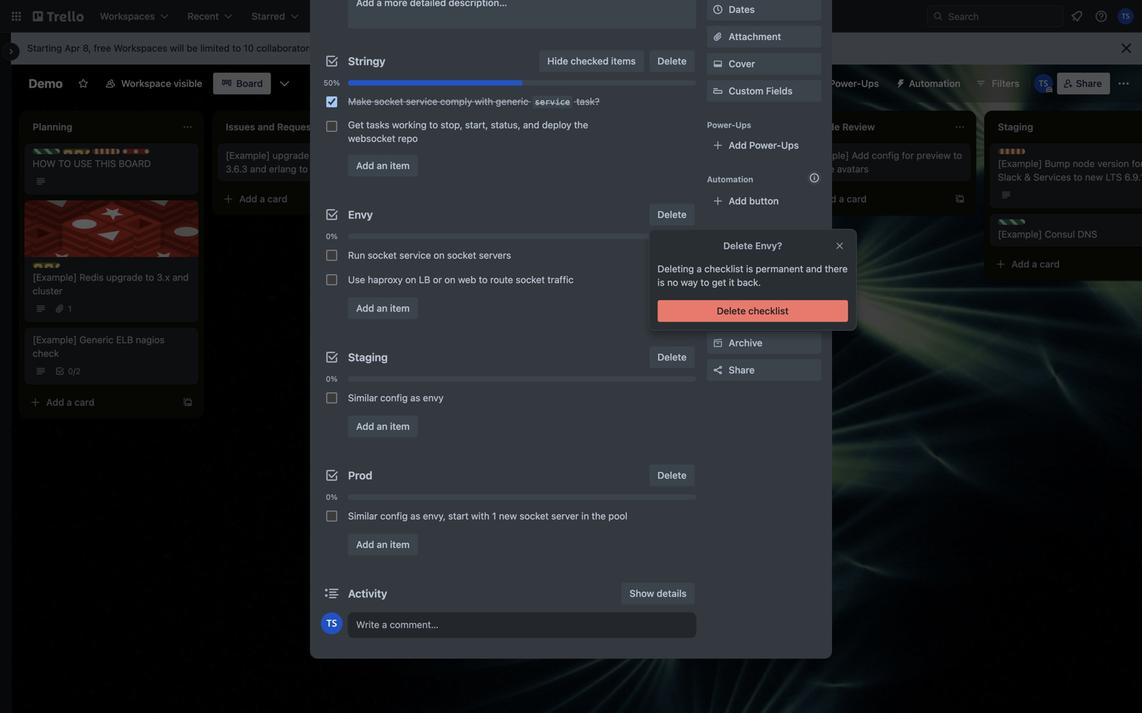Task type: vqa. For each thing, say whether or not it's contained in the screenshot.
4th row from the bottom
no



Task type: locate. For each thing, give the bounding box(es) containing it.
color: green, title: "verified in staging" element up how
[[33, 149, 60, 154]]

[example] for [example] websocket service
[[612, 150, 656, 161]]

0 vertical spatial make
[[348, 96, 372, 107]]

[example] inside [example] generic elb nagios check
[[33, 334, 77, 346]]

to left 3.x
[[145, 272, 154, 283]]

[example] inside [example] upgrade rabbitmq to 3.6.3 and erlang to 19.0?
[[226, 150, 270, 161]]

and inside get tasks working to stop, start, status, and deploy the websocket repo
[[523, 119, 539, 131]]

sm image right the power-ups button
[[890, 73, 909, 92]]

activity
[[348, 588, 387, 601]]

1 vertical spatial similar
[[348, 511, 378, 522]]

card up deleting
[[654, 242, 674, 254]]

sm image inside archive link
[[711, 337, 725, 350]]

1 vertical spatial color: yellow, title: "ready to merge" element
[[33, 263, 60, 268]]

0 vertical spatial power-ups
[[829, 78, 879, 89]]

0 horizontal spatial share
[[729, 365, 755, 376]]

service inside envy group
[[399, 250, 431, 261]]

fields
[[766, 85, 793, 97]]

config left envy
[[380, 393, 408, 404]]

1 add an item button from the top
[[348, 155, 418, 177]]

0 horizontal spatial color: orange, title: "manual deploy steps" element
[[92, 149, 120, 154]]

[example] snowplow prod run failed 10/23
[[612, 199, 769, 224]]

to inside [example] bump node version for slack & services to new lts 6.9.1
[[1074, 172, 1083, 183]]

automation inside button
[[909, 78, 961, 89]]

None submit
[[658, 301, 848, 322]]

primary element
[[0, 0, 1142, 33]]

add an item button down similar config as envy
[[348, 416, 418, 438]]

1 vertical spatial sm image
[[711, 276, 725, 290]]

1 vertical spatial is
[[658, 277, 665, 288]]

and left there
[[806, 263, 822, 275]]

config left preview on the top right of page
[[872, 150, 899, 161]]

ups left automation button on the top right
[[861, 78, 879, 89]]

websocket inside get tasks working to stop, start, status, and deploy the websocket repo
[[348, 133, 395, 144]]

websocket up snowplow
[[659, 150, 706, 161]]

0 horizontal spatial websocket
[[348, 133, 395, 144]]

the right in
[[592, 511, 606, 522]]

2 sm image from the top
[[711, 249, 725, 262]]

[example] for [example] redis upgrade to 3.x and cluster
[[33, 272, 77, 283]]

add power-ups
[[729, 140, 799, 151]]

0 vertical spatial share button
[[1057, 73, 1110, 95]]

to right web
[[479, 274, 488, 286]]

add an item button for prod
[[348, 534, 418, 556]]

upgrade right the "redis"
[[106, 272, 143, 283]]

is left no
[[658, 277, 665, 288]]

websocket down the tasks
[[348, 133, 395, 144]]

for left preview on the top right of page
[[902, 150, 914, 161]]

power-ups
[[829, 78, 879, 89], [707, 120, 751, 130]]

2 vertical spatial ups
[[781, 140, 799, 151]]

rabbitmq
[[312, 150, 351, 161]]

a
[[260, 193, 265, 205], [839, 193, 844, 205], [646, 242, 651, 254], [1032, 259, 1037, 270], [697, 263, 702, 275], [67, 397, 72, 408]]

add
[[729, 140, 747, 151], [852, 150, 869, 161], [356, 160, 374, 171], [239, 193, 257, 205], [819, 193, 837, 205], [729, 195, 747, 207], [625, 242, 643, 254], [1012, 259, 1030, 270], [356, 303, 374, 314], [46, 397, 64, 408], [356, 421, 374, 432], [356, 539, 374, 551]]

to inside deleting a checklist is permanent and there is no way to get it back.
[[701, 277, 709, 288]]

a inside deleting a checklist is permanent and there is no way to get it back.
[[697, 263, 702, 275]]

2 vertical spatial 0%
[[326, 493, 338, 502]]

and right 3.6.3
[[250, 164, 266, 175]]

item for envy
[[390, 303, 410, 314]]

deploy
[[542, 119, 572, 131]]

0%
[[326, 232, 338, 241], [326, 375, 338, 384], [326, 493, 338, 502]]

envy,
[[423, 511, 446, 522]]

0 vertical spatial color: green, title: "verified in staging" element
[[33, 149, 60, 154]]

1 vertical spatial websocket
[[659, 150, 706, 161]]

Board name text field
[[22, 73, 70, 95]]

item
[[390, 160, 410, 171], [390, 303, 410, 314], [390, 421, 410, 432], [390, 539, 410, 551]]

2
[[76, 367, 81, 376]]

add a card button down avatars
[[797, 188, 946, 210]]

sm image left cover
[[711, 57, 725, 71]]

color: yellow, title: "ready to merge" element up use
[[63, 149, 90, 154]]

archive
[[729, 338, 763, 349]]

0 vertical spatial new
[[1085, 172, 1103, 183]]

sm image left it
[[711, 276, 725, 290]]

[example] inside [example] bump node version for slack & services to new lts 6.9.1
[[998, 158, 1042, 169]]

deleting
[[658, 263, 694, 275]]

add an item for prod
[[356, 539, 410, 551]]

4 item from the top
[[390, 539, 410, 551]]

show
[[630, 588, 654, 600]]

3 0% from the top
[[326, 493, 338, 502]]

and inside [example] upgrade rabbitmq to 3.6.3 and erlang to 19.0?
[[250, 164, 266, 175]]

1 vertical spatial power-
[[707, 120, 736, 130]]

1 vertical spatial power-ups
[[707, 120, 751, 130]]

4 sm image from the top
[[711, 337, 725, 350]]

1 vertical spatial ups
[[736, 120, 751, 130]]

make down 'copy' at the right top of page
[[729, 304, 753, 315]]

add an item button down haproxy
[[348, 298, 418, 320]]

0 horizontal spatial ups
[[736, 120, 751, 130]]

share button left show menu image
[[1057, 73, 1110, 95]]

2 horizontal spatial ups
[[861, 78, 879, 89]]

is
[[746, 263, 753, 275], [658, 277, 665, 288]]

add an item down similar config as envy
[[356, 421, 410, 432]]

redis
[[79, 272, 104, 283]]

4 an from the top
[[377, 539, 388, 551]]

use
[[348, 274, 365, 286]]

color: green, title: "verified in staging" element up [example] consul dns
[[998, 220, 1025, 225]]

lts
[[1106, 172, 1122, 183]]

0 horizontal spatial is
[[658, 277, 665, 288]]

and right 3.x
[[172, 272, 189, 283]]

1 horizontal spatial make
[[729, 304, 753, 315]]

add down use
[[356, 303, 374, 314]]

sm image
[[890, 73, 909, 92], [711, 276, 725, 290]]

share
[[1076, 78, 1102, 89], [729, 365, 755, 376]]

1 right start
[[492, 511, 496, 522]]

to inside [example] add config for preview to handle avatars
[[953, 150, 962, 161]]

1 add an item from the top
[[356, 160, 410, 171]]

socket up the tasks
[[374, 96, 403, 107]]

1 horizontal spatial new
[[1085, 172, 1103, 183]]

add an item button down "repo"
[[348, 155, 418, 177]]

0% up similar config as envy checkbox
[[326, 375, 338, 384]]

0 horizontal spatial make
[[348, 96, 372, 107]]

new right start
[[499, 511, 517, 522]]

make up get
[[348, 96, 372, 107]]

to right preview on the top right of page
[[953, 150, 962, 161]]

0 horizontal spatial sm image
[[711, 276, 725, 290]]

0 vertical spatial 0%
[[326, 232, 338, 241]]

1 horizontal spatial for
[[1132, 158, 1142, 169]]

power- inside button
[[829, 78, 861, 89]]

0% up run socket service on socket servers checkbox
[[326, 232, 338, 241]]

1 an from the top
[[377, 160, 388, 171]]

add an item button up activity on the bottom left of the page
[[348, 534, 418, 556]]

3 item from the top
[[390, 421, 410, 432]]

delete link for envy
[[649, 204, 695, 226]]

0 vertical spatial share
[[1076, 78, 1102, 89]]

4 add an item button from the top
[[348, 534, 418, 556]]

generic
[[79, 334, 114, 346]]

1 horizontal spatial power-ups
[[829, 78, 879, 89]]

add an item for envy
[[356, 303, 410, 314]]

1 vertical spatial create from template… image
[[182, 397, 193, 408]]

add a card down avatars
[[819, 193, 867, 205]]

permanent
[[756, 263, 803, 275]]

2 vertical spatial config
[[380, 511, 408, 522]]

1 vertical spatial 0%
[[326, 375, 338, 384]]

star or unstar board image
[[78, 78, 89, 89]]

0 horizontal spatial power-ups
[[707, 120, 751, 130]]

[example]
[[226, 150, 270, 161], [612, 150, 656, 161], [805, 150, 849, 161], [998, 158, 1042, 169], [612, 199, 656, 210], [998, 229, 1042, 240], [33, 272, 77, 283], [33, 334, 77, 346]]

[example] websocket service link
[[612, 149, 770, 162]]

add an item down haproxy
[[356, 303, 410, 314]]

2 horizontal spatial power-
[[829, 78, 861, 89]]

0 horizontal spatial automation
[[707, 175, 753, 184]]

none checkbox inside stringy group
[[326, 97, 337, 107]]

0 vertical spatial automation
[[909, 78, 961, 89]]

2 item from the top
[[390, 303, 410, 314]]

consul
[[1045, 229, 1075, 240]]

add up activity on the bottom left of the page
[[356, 539, 374, 551]]

ups inside button
[[861, 78, 879, 89]]

show menu image
[[1117, 77, 1131, 90]]

add inside [example] add config for preview to handle avatars
[[852, 150, 869, 161]]

1 horizontal spatial 1
[[492, 511, 496, 522]]

create from template… image
[[955, 194, 965, 205], [182, 397, 193, 408]]

0 vertical spatial 1
[[68, 304, 72, 314]]

card down 2
[[74, 397, 94, 408]]

1 vertical spatial upgrade
[[106, 272, 143, 283]]

sm image up checklist
[[711, 249, 725, 262]]

move link
[[707, 245, 821, 267]]

with right start
[[471, 511, 490, 522]]

power- down the custom at the right of page
[[707, 120, 736, 130]]

share left show menu image
[[1076, 78, 1102, 89]]

workspace visible button
[[97, 73, 211, 95]]

add a card down erlang
[[239, 193, 288, 205]]

0 vertical spatial color: yellow, title: "ready to merge" element
[[63, 149, 90, 154]]

0 horizontal spatial create from template… image
[[182, 397, 193, 408]]

1 vertical spatial as
[[410, 511, 420, 522]]

color: red, title: "unshippable!" element
[[122, 149, 188, 159]]

0 vertical spatial ups
[[861, 78, 879, 89]]

make for make socket service comply with generic service task?
[[348, 96, 372, 107]]

similar for staging
[[348, 393, 378, 404]]

2 add an item from the top
[[356, 303, 410, 314]]

no
[[667, 277, 678, 288]]

config left "envy,"
[[380, 511, 408, 522]]

to
[[58, 158, 71, 169]]

to inside "[example] redis upgrade to 3.x and cluster"
[[145, 272, 154, 283]]

new
[[1085, 172, 1103, 183], [499, 511, 517, 522]]

nagios
[[136, 334, 165, 346]]

unshippable!
[[136, 150, 188, 159]]

with up start,
[[475, 96, 493, 107]]

limited
[[200, 42, 230, 54]]

0 horizontal spatial upgrade
[[106, 272, 143, 283]]

Similar config as envy checkbox
[[326, 393, 337, 404]]

add down similar config as envy
[[356, 421, 374, 432]]

envy group
[[321, 243, 696, 292]]

similar right similar config as envy checkbox
[[348, 393, 378, 404]]

3 add an item button from the top
[[348, 416, 418, 438]]

the
[[574, 119, 588, 131], [592, 511, 606, 522]]

an for staging
[[377, 421, 388, 432]]

sm image down the get
[[711, 303, 725, 317]]

envy?
[[755, 240, 782, 252]]

on
[[434, 250, 445, 261], [405, 274, 416, 286], [445, 274, 456, 286]]

1 horizontal spatial upgrade
[[272, 150, 309, 161]]

color: yellow, title: "ready to merge" element up cluster
[[33, 263, 60, 268]]

and inside "[example] redis upgrade to 3.x and cluster"
[[172, 272, 189, 283]]

sm image for make template
[[711, 303, 725, 317]]

0 vertical spatial tara schultz (taraschultz7) image
[[1118, 8, 1134, 24]]

socket right route on the left top
[[516, 274, 545, 286]]

make template
[[729, 304, 795, 315]]

and for [example] redis upgrade to 3.x and cluster
[[172, 272, 189, 283]]

service up deploy on the top of page
[[535, 97, 570, 107]]

4 add an item from the top
[[356, 539, 410, 551]]

0 horizontal spatial new
[[499, 511, 517, 522]]

add an item button for stringy
[[348, 155, 418, 177]]

and for deleting a checklist is permanent and there is no way to get it back.
[[806, 263, 822, 275]]

status,
[[491, 119, 521, 131]]

upgrade inside "[example] redis upgrade to 3.x and cluster"
[[106, 272, 143, 283]]

an down the tasks
[[377, 160, 388, 171]]

as for staging
[[410, 393, 420, 404]]

2 0% from the top
[[326, 375, 338, 384]]

3 add an item from the top
[[356, 421, 410, 432]]

[example] inside [example] add config for preview to handle avatars
[[805, 150, 849, 161]]

demo
[[29, 76, 63, 91]]

[example] redis upgrade to 3.x and cluster link
[[33, 271, 190, 298]]

0 horizontal spatial for
[[902, 150, 914, 161]]

sm image left archive
[[711, 337, 725, 350]]

0 vertical spatial as
[[410, 393, 420, 404]]

sm image inside "move" link
[[711, 249, 725, 262]]

0 horizontal spatial tara schultz (taraschultz7) image
[[321, 613, 343, 635]]

share down archive
[[729, 365, 755, 376]]

for inside [example] add config for preview to handle avatars
[[902, 150, 914, 161]]

3.6.3
[[226, 164, 248, 175]]

1 vertical spatial config
[[380, 393, 408, 404]]

ups down fields
[[781, 140, 799, 151]]

add a card button down the [example] consul dns 'link' on the top of page
[[990, 254, 1139, 275]]

2 add an item button from the top
[[348, 298, 418, 320]]

automation up run
[[707, 175, 753, 184]]

on up or
[[434, 250, 445, 261]]

1 horizontal spatial ups
[[781, 140, 799, 151]]

an down haproxy
[[377, 303, 388, 314]]

color: orange, title: "manual deploy steps" element
[[92, 149, 120, 154], [998, 149, 1025, 154]]

add down the custom at the right of page
[[729, 140, 747, 151]]

1 horizontal spatial color: orange, title: "manual deploy steps" element
[[998, 149, 1025, 154]]

delete link for prod
[[649, 465, 695, 487]]

power-ups inside button
[[829, 78, 879, 89]]

1 up [example] generic elb nagios check
[[68, 304, 72, 314]]

to left 19.0?
[[299, 164, 308, 175]]

delete for prod
[[658, 470, 687, 481]]

1 horizontal spatial color: yellow, title: "ready to merge" element
[[63, 149, 90, 154]]

socket left server
[[520, 511, 549, 522]]

[example] for [example] consul dns
[[998, 229, 1042, 240]]

add an item down "repo"
[[356, 160, 410, 171]]

ups up add power-ups
[[736, 120, 751, 130]]

0 / 2
[[68, 367, 81, 376]]

an for envy
[[377, 303, 388, 314]]

add down [example] consul dns
[[1012, 259, 1030, 270]]

upgrade
[[272, 150, 309, 161], [106, 272, 143, 283]]

add an item
[[356, 160, 410, 171], [356, 303, 410, 314], [356, 421, 410, 432], [356, 539, 410, 551]]

sm image inside 'make template' link
[[711, 303, 725, 317]]

add a card button up deleting
[[604, 237, 753, 259]]

board
[[236, 78, 263, 89]]

2 an from the top
[[377, 303, 388, 314]]

service up prod on the right
[[709, 150, 740, 161]]

1 item from the top
[[390, 160, 410, 171]]

an down similar config as envy
[[377, 421, 388, 432]]

1 vertical spatial make
[[729, 304, 753, 315]]

for up 6.9.1
[[1132, 158, 1142, 169]]

sm image inside copy link
[[711, 276, 725, 290]]

open information menu image
[[1095, 10, 1108, 23]]

filters
[[992, 78, 1020, 89]]

[example] inside "[example] redis upgrade to 3.x and cluster"
[[33, 272, 77, 283]]

color: orange, title: "manual deploy steps" element up slack
[[998, 149, 1025, 154]]

2 delete link from the top
[[649, 204, 695, 226]]

add an item for stringy
[[356, 160, 410, 171]]

0 vertical spatial with
[[475, 96, 493, 107]]

card down avatars
[[847, 193, 867, 205]]

4 delete link from the top
[[649, 465, 695, 487]]

as left envy
[[410, 393, 420, 404]]

1 similar from the top
[[348, 393, 378, 404]]

1 vertical spatial tara schultz (taraschultz7) image
[[321, 613, 343, 635]]

3 an from the top
[[377, 421, 388, 432]]

similar config as envy, start with 1 new socket server in the pool
[[348, 511, 628, 522]]

3 delete link from the top
[[649, 347, 695, 368]]

1 horizontal spatial sm image
[[890, 73, 909, 92]]

as for prod
[[410, 511, 420, 522]]

add a card button
[[218, 188, 367, 210], [797, 188, 946, 210], [604, 237, 753, 259], [990, 254, 1139, 275], [24, 392, 174, 414]]

2 similar from the top
[[348, 511, 378, 522]]

[example] inside 'link'
[[998, 229, 1042, 240]]

as left "envy,"
[[410, 511, 420, 522]]

1 vertical spatial color: green, title: "verified in staging" element
[[998, 220, 1025, 225]]

0 vertical spatial power-
[[829, 78, 861, 89]]

sm image inside automation button
[[890, 73, 909, 92]]

add a card down 0
[[46, 397, 94, 408]]

to left 10
[[232, 42, 241, 54]]

2 vertical spatial power-
[[749, 140, 781, 151]]

0 horizontal spatial the
[[574, 119, 588, 131]]

0 vertical spatial websocket
[[348, 133, 395, 144]]

0 vertical spatial the
[[574, 119, 588, 131]]

[example] add config for preview to handle avatars
[[805, 150, 962, 175]]

service up lb
[[399, 250, 431, 261]]

and left deploy on the top of page
[[523, 119, 539, 131]]

socket
[[374, 96, 403, 107], [368, 250, 397, 261], [447, 250, 476, 261], [516, 274, 545, 286], [520, 511, 549, 522]]

0 horizontal spatial color: yellow, title: "ready to merge" element
[[33, 263, 60, 268]]

1 0% from the top
[[326, 232, 338, 241]]

upgrade up erlang
[[272, 150, 309, 161]]

tara schultz (taraschultz7) image
[[1118, 8, 1134, 24], [321, 613, 343, 635]]

sm image inside cover link
[[711, 57, 725, 71]]

and
[[523, 119, 539, 131], [250, 164, 266, 175], [806, 263, 822, 275], [172, 272, 189, 283]]

ups
[[861, 78, 879, 89], [736, 120, 751, 130], [781, 140, 799, 151]]

0 vertical spatial sm image
[[890, 73, 909, 92]]

sm image
[[711, 57, 725, 71], [711, 249, 725, 262], [711, 303, 725, 317], [711, 337, 725, 350]]

power- down the custom fields button
[[749, 140, 781, 151]]

1 sm image from the top
[[711, 57, 725, 71]]

1 vertical spatial share
[[729, 365, 755, 376]]

delete for envy
[[658, 209, 687, 220]]

0 vertical spatial create from template… image
[[955, 194, 965, 205]]

delete for staging
[[658, 352, 687, 363]]

Use haproxy on LB or on web to route socket traffic checkbox
[[326, 275, 337, 286]]

service inside make socket service comply with generic service task?
[[535, 97, 570, 107]]

0 vertical spatial config
[[872, 150, 899, 161]]

[example] inside '[example] snowplow prod run failed 10/23'
[[612, 199, 656, 210]]

0 vertical spatial similar
[[348, 393, 378, 404]]

the right deploy on the top of page
[[574, 119, 588, 131]]

delete link
[[649, 50, 695, 72], [649, 204, 695, 226], [649, 347, 695, 368], [649, 465, 695, 487]]

web
[[458, 274, 476, 286]]

color: yellow, title: "ready to merge" element
[[63, 149, 90, 154], [33, 263, 60, 268]]

1 horizontal spatial share
[[1076, 78, 1102, 89]]

add button
[[729, 195, 779, 207]]

1 vertical spatial 1
[[492, 511, 496, 522]]

make inside stringy group
[[348, 96, 372, 107]]

1 vertical spatial the
[[592, 511, 606, 522]]

3 sm image from the top
[[711, 303, 725, 317]]

make
[[348, 96, 372, 107], [729, 304, 753, 315]]

1 vertical spatial share button
[[707, 360, 821, 381]]

service for [example] websocket service
[[709, 150, 740, 161]]

1 vertical spatial automation
[[707, 175, 753, 184]]

1 as from the top
[[410, 393, 420, 404]]

0 horizontal spatial 1
[[68, 304, 72, 314]]

envy
[[423, 393, 444, 404]]

collaborators.
[[256, 42, 317, 54]]

None checkbox
[[326, 97, 337, 107]]

1 vertical spatial with
[[471, 511, 490, 522]]

1 horizontal spatial websocket
[[659, 150, 706, 161]]

and inside deleting a checklist is permanent and there is no way to get it back.
[[806, 263, 822, 275]]

sm image for automation
[[890, 73, 909, 92]]

automation
[[909, 78, 961, 89], [707, 175, 753, 184]]

config
[[872, 150, 899, 161], [380, 393, 408, 404], [380, 511, 408, 522]]

1 horizontal spatial create from template… image
[[955, 194, 965, 205]]

failed
[[745, 199, 769, 210]]

items
[[611, 55, 636, 67]]

an up activity on the bottom left of the page
[[377, 539, 388, 551]]

color: green, title: "verified in staging" element
[[33, 149, 60, 154], [998, 220, 1025, 225]]

0 horizontal spatial color: green, title: "verified in staging" element
[[33, 149, 60, 154]]

to down node
[[1074, 172, 1083, 183]]

add up avatars
[[852, 150, 869, 161]]

similar
[[348, 393, 378, 404], [348, 511, 378, 522]]

similar for prod
[[348, 511, 378, 522]]

[example] add config for preview to handle avatars link
[[805, 149, 963, 176]]

1 horizontal spatial power-
[[749, 140, 781, 151]]

is up 'back.'
[[746, 263, 753, 275]]

run socket service on socket servers
[[348, 250, 511, 261]]

run
[[728, 199, 742, 210]]

1 horizontal spatial automation
[[909, 78, 961, 89]]

get
[[712, 277, 726, 288]]

card
[[268, 193, 288, 205], [847, 193, 867, 205], [654, 242, 674, 254], [1040, 259, 1060, 270], [74, 397, 94, 408]]

sm image for cover
[[711, 57, 725, 71]]

prod
[[348, 469, 372, 482]]

2 as from the top
[[410, 511, 420, 522]]

0 vertical spatial upgrade
[[272, 150, 309, 161]]

services
[[1034, 172, 1071, 183]]

card down erlang
[[268, 193, 288, 205]]

1 horizontal spatial is
[[746, 263, 753, 275]]

new down node
[[1085, 172, 1103, 183]]

add an item button for envy
[[348, 298, 418, 320]]



Task type: describe. For each thing, give the bounding box(es) containing it.
check
[[33, 348, 59, 359]]

checked
[[571, 55, 609, 67]]

socket up use haproxy on lb or on web to route socket traffic
[[447, 250, 476, 261]]

[example] for [example] add config for preview to handle avatars
[[805, 150, 849, 161]]

stringy group
[[321, 90, 696, 150]]

[example] generic elb nagios check link
[[33, 333, 190, 361]]

to right rabbitmq
[[354, 150, 363, 161]]

sm image for archive
[[711, 337, 725, 350]]

0 notifications image
[[1069, 8, 1085, 24]]

how to use this board link
[[33, 157, 190, 171]]

add a card down [example] consul dns
[[1012, 259, 1060, 270]]

bump
[[1045, 158, 1070, 169]]

make template link
[[707, 299, 821, 321]]

custom fields button
[[707, 84, 821, 98]]

details
[[657, 588, 687, 600]]

get tasks working to stop, start, status, and deploy the websocket repo
[[348, 119, 588, 144]]

[example] upgrade rabbitmq to 3.6.3 and erlang to 19.0?
[[226, 150, 363, 175]]

template
[[755, 304, 795, 315]]

use
[[74, 158, 92, 169]]

add down 3.6.3
[[239, 193, 257, 205]]

dns
[[1078, 229, 1097, 240]]

add button button
[[707, 190, 821, 212]]

it
[[729, 277, 735, 288]]

lb
[[419, 274, 430, 286]]

0% for prod
[[326, 493, 338, 502]]

tasks
[[366, 119, 390, 131]]

socket up haproxy
[[368, 250, 397, 261]]

0 horizontal spatial share button
[[707, 360, 821, 381]]

[example] websocket service
[[612, 150, 740, 161]]

card down [example] consul dns
[[1040, 259, 1060, 270]]

delete link for staging
[[649, 347, 695, 368]]

3.x
[[157, 272, 170, 283]]

[example] snowplow prod run failed 10/23 link
[[612, 198, 770, 225]]

cover link
[[707, 53, 821, 75]]

copy link
[[707, 272, 821, 294]]

cover
[[729, 58, 755, 69]]

working
[[392, 119, 427, 131]]

[example] bump node version for slack & services to new lts 6.9.1
[[998, 158, 1142, 183]]

0% for envy
[[326, 232, 338, 241]]

task?
[[576, 96, 600, 107]]

service for run socket service on socket servers
[[399, 250, 431, 261]]

1 vertical spatial new
[[499, 511, 517, 522]]

add an item for staging
[[356, 421, 410, 432]]

search image
[[933, 11, 944, 22]]

item for stringy
[[390, 160, 410, 171]]

1 horizontal spatial tara schultz (taraschultz7) image
[[1118, 8, 1134, 24]]

[example] consul dns
[[998, 229, 1097, 240]]

Get tasks working to stop, start, status, and deploy the websocket repo checkbox
[[326, 121, 337, 132]]

deleting a checklist is permanent and there is no way to get it back.
[[658, 263, 848, 288]]

start,
[[465, 119, 488, 131]]

add a card up deleting
[[625, 242, 674, 254]]

6.9.1
[[1125, 172, 1142, 183]]

add down "10/23"
[[625, 242, 643, 254]]

[example] for [example] upgrade rabbitmq to 3.6.3 and erlang to 19.0?
[[226, 150, 270, 161]]

create from template… image for add a card button underneath avatars
[[955, 194, 965, 205]]

item for staging
[[390, 421, 410, 432]]

servers
[[479, 250, 511, 261]]

elb
[[116, 334, 133, 346]]

add a card button down 2
[[24, 392, 174, 414]]

sm image for copy
[[711, 276, 725, 290]]

board link
[[213, 73, 271, 95]]

add a card button down erlang
[[218, 188, 367, 210]]

this
[[95, 158, 116, 169]]

add down check
[[46, 397, 64, 408]]

tara schultz (taraschultz7) image
[[1034, 74, 1053, 93]]

[example] for [example] generic elb nagios check
[[33, 334, 77, 346]]

automation button
[[890, 73, 969, 95]]

10
[[244, 42, 254, 54]]

how to use this board
[[33, 158, 151, 169]]

[example] upgrade rabbitmq to 3.6.3 and erlang to 19.0? link
[[226, 149, 383, 176]]

share for left the share button
[[729, 365, 755, 376]]

snowplow
[[659, 199, 702, 210]]

envy
[[348, 208, 373, 221]]

on right or
[[445, 274, 456, 286]]

an for stringy
[[377, 160, 388, 171]]

new inside [example] bump node version for slack & services to new lts 6.9.1
[[1085, 172, 1103, 183]]

2 color: orange, title: "manual deploy steps" element from the left
[[998, 149, 1025, 154]]

add right rabbitmq
[[356, 160, 374, 171]]

Write a comment text field
[[348, 613, 696, 638]]

how
[[33, 158, 56, 169]]

workspaces
[[114, 42, 167, 54]]

delete envy?
[[723, 240, 782, 252]]

attachment button
[[707, 26, 821, 48]]

service for make socket service comply with generic service task?
[[406, 96, 438, 107]]

Similar config as envy, start with 1 new socket server in the pool checkbox
[[326, 511, 337, 522]]

0% for staging
[[326, 375, 338, 384]]

add power-ups link
[[707, 135, 821, 156]]

1 horizontal spatial share button
[[1057, 73, 1110, 95]]

run
[[348, 250, 365, 261]]

learn
[[319, 42, 344, 54]]

button
[[749, 195, 779, 207]]

item for prod
[[390, 539, 410, 551]]

config for staging
[[380, 393, 408, 404]]

show details
[[630, 588, 687, 600]]

back.
[[737, 277, 761, 288]]

more
[[346, 42, 369, 54]]

Search field
[[944, 6, 1063, 27]]

add right prod on the right
[[729, 195, 747, 207]]

staging
[[348, 351, 388, 364]]

about
[[371, 42, 397, 54]]

[example] for [example] bump node version for slack & services to new lts 6.9.1
[[998, 158, 1042, 169]]

10/23
[[612, 212, 636, 224]]

to inside get tasks working to stop, start, status, and deploy the websocket repo
[[429, 119, 438, 131]]

version
[[1098, 158, 1129, 169]]

socket inside stringy group
[[374, 96, 403, 107]]

handle
[[805, 164, 834, 175]]

an for prod
[[377, 539, 388, 551]]

on left lb
[[405, 274, 416, 286]]

1 color: orange, title: "manual deploy steps" element from the left
[[92, 149, 120, 154]]

to inside envy group
[[479, 274, 488, 286]]

attachment
[[729, 31, 781, 42]]

for inside [example] bump node version for slack & services to new lts 6.9.1
[[1132, 158, 1142, 169]]

config inside [example] add config for preview to handle avatars
[[872, 150, 899, 161]]

traffic
[[547, 274, 574, 286]]

server
[[551, 511, 579, 522]]

haproxy
[[368, 274, 403, 286]]

config for prod
[[380, 511, 408, 522]]

way
[[681, 277, 698, 288]]

and for [example] upgrade rabbitmq to 3.6.3 and erlang to 19.0?
[[250, 164, 266, 175]]

stop,
[[441, 119, 463, 131]]

apr
[[65, 42, 80, 54]]

with inside stringy group
[[475, 96, 493, 107]]

Run socket service on socket servers checkbox
[[326, 250, 337, 261]]

0 horizontal spatial power-
[[707, 120, 736, 130]]

add an item button for staging
[[348, 416, 418, 438]]

[example] bump node version for slack & services to new lts 6.9.1 link
[[998, 157, 1142, 184]]

0 vertical spatial is
[[746, 263, 753, 275]]

[example] redis upgrade to 3.x and cluster
[[33, 272, 189, 297]]

erlang
[[269, 164, 297, 175]]

route
[[490, 274, 513, 286]]

copy
[[729, 277, 752, 288]]

create from template… image for add a card button under 2
[[182, 397, 193, 408]]

upgrade inside [example] upgrade rabbitmq to 3.6.3 and erlang to 19.0?
[[272, 150, 309, 161]]

1 horizontal spatial the
[[592, 511, 606, 522]]

customize views image
[[278, 77, 291, 90]]

8,
[[83, 42, 91, 54]]

generic
[[496, 96, 528, 107]]

1 delete link from the top
[[649, 50, 695, 72]]

make for make template
[[729, 304, 753, 315]]

filters button
[[972, 73, 1024, 95]]

use haproxy on lb or on web to route socket traffic
[[348, 274, 574, 286]]

[example] for [example] snowplow prod run failed 10/23
[[612, 199, 656, 210]]

switch to… image
[[10, 10, 23, 23]]

the inside get tasks working to stop, start, status, and deploy the websocket repo
[[574, 119, 588, 131]]

pool
[[608, 511, 628, 522]]

create from template… image
[[761, 243, 772, 254]]

1 horizontal spatial color: green, title: "verified in staging" element
[[998, 220, 1025, 225]]

&
[[1024, 172, 1031, 183]]

show details link
[[621, 583, 695, 605]]

slack
[[998, 172, 1022, 183]]

visible
[[174, 78, 202, 89]]

add down handle at the top of the page
[[819, 193, 837, 205]]

comply
[[440, 96, 472, 107]]

share for the share button to the right
[[1076, 78, 1102, 89]]



